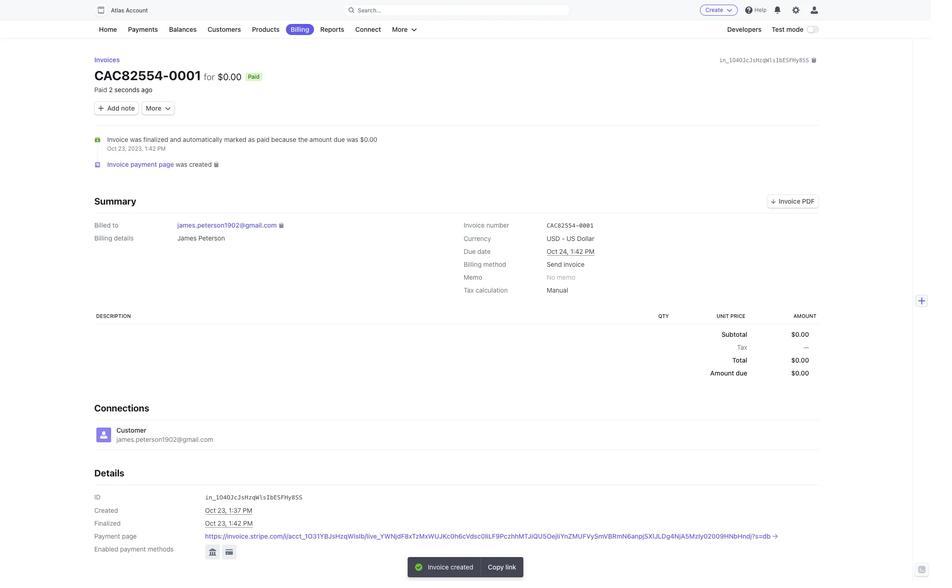 Task type: locate. For each thing, give the bounding box(es) containing it.
enabled
[[94, 546, 118, 554]]

oct up oct 23, 1:42 pm
[[205, 507, 216, 515]]

oct inside 'button'
[[205, 520, 216, 528]]

payment page
[[94, 533, 137, 541]]

cac82554- for cac82554-0001 for
[[94, 68, 169, 83]]

page up enabled payment methods
[[122, 533, 137, 541]]

currency
[[464, 235, 491, 243]]

0 horizontal spatial 1:42
[[145, 145, 156, 152]]

2 horizontal spatial 1:42
[[571, 248, 583, 256]]

0001 left for
[[169, 68, 201, 83]]

0 vertical spatial tax
[[464, 287, 474, 295]]

id
[[94, 494, 101, 502]]

pm
[[157, 145, 166, 152], [585, 248, 595, 256], [243, 507, 253, 515], [243, 520, 253, 528]]

billing for billing details
[[94, 235, 112, 242]]

1 horizontal spatial tax
[[737, 344, 748, 352]]

1 horizontal spatial created
[[451, 564, 473, 572]]

create button
[[700, 5, 738, 16]]

1 horizontal spatial cac82554-
[[547, 223, 579, 229]]

—
[[804, 344, 809, 352]]

james peterson
[[177, 235, 225, 242]]

$0.00 for subtotal
[[792, 331, 809, 339]]

due inside the invoice was finalized and automatically marked as paid because the amount due was $0.00 oct 23, 2023, 1:42 pm
[[334, 136, 345, 143]]

1 horizontal spatial 0001
[[579, 223, 594, 229]]

invoice inside the invoice was finalized and automatically marked as paid because the amount due was $0.00 oct 23, 2023, 1:42 pm
[[107, 136, 128, 143]]

details
[[114, 235, 134, 242]]

billed to
[[94, 222, 118, 229]]

1 horizontal spatial due
[[736, 370, 748, 378]]

no memo
[[547, 274, 576, 282]]

in_1o4ojcjshzqwlsibesfhy8ss inside button
[[719, 57, 809, 64]]

1 vertical spatial 1:42
[[571, 248, 583, 256]]

tax for tax calculation
[[464, 287, 474, 295]]

Search… text field
[[343, 4, 570, 16]]

23, left 1:37
[[218, 507, 227, 515]]

cac82554-0001
[[547, 223, 594, 229]]

1:42 inside button
[[571, 248, 583, 256]]

link
[[506, 564, 516, 572]]

paid for paid 2 seconds ago
[[94, 86, 107, 94]]

customer james.peterson1902@gmail.com
[[116, 427, 213, 444]]

1:42 down 1:37
[[229, 520, 242, 528]]

amount down total on the right bottom
[[711, 370, 735, 378]]

0 horizontal spatial cac82554-
[[94, 68, 169, 83]]

1 horizontal spatial 1:42
[[229, 520, 242, 528]]

cac82554-0001 for
[[94, 68, 215, 83]]

2 vertical spatial billing
[[464, 261, 482, 269]]

payment
[[131, 161, 157, 168], [120, 546, 146, 554]]

add note
[[107, 104, 135, 112]]

was right amount
[[347, 136, 358, 143]]

23,
[[118, 145, 127, 152], [218, 507, 227, 515], [218, 520, 227, 528]]

1:42 right 24,
[[571, 248, 583, 256]]

23, left 2023,
[[118, 145, 127, 152]]

amount up —
[[794, 313, 817, 319]]

tax up total on the right bottom
[[737, 344, 748, 352]]

as
[[248, 136, 255, 143]]

invoices
[[94, 56, 120, 64]]

balances link
[[165, 24, 201, 35]]

0 vertical spatial in_1o4ojcjshzqwlsibesfhy8ss
[[719, 57, 809, 64]]

for
[[204, 72, 215, 82]]

pm down finalized
[[157, 145, 166, 152]]

2023,
[[128, 145, 143, 152]]

memo
[[464, 274, 482, 282]]

send
[[547, 261, 562, 269]]

$0.00
[[218, 72, 242, 82], [360, 136, 378, 143], [792, 331, 809, 339], [792, 357, 809, 365], [792, 370, 809, 378]]

1 vertical spatial in_1o4ojcjshzqwlsibesfhy8ss
[[205, 495, 303, 502]]

0 vertical spatial amount
[[794, 313, 817, 319]]

2 horizontal spatial was
[[347, 136, 358, 143]]

marked
[[224, 136, 247, 143]]

svg image
[[165, 106, 171, 111]]

1 vertical spatial tax
[[737, 344, 748, 352]]

help button
[[742, 3, 771, 18]]

0 vertical spatial 1:42
[[145, 145, 156, 152]]

more
[[392, 25, 408, 33], [146, 104, 162, 112]]

billing link
[[286, 24, 314, 35]]

invoice for invoice was finalized and automatically marked as paid because the amount due was $0.00 oct 23, 2023, 1:42 pm
[[107, 136, 128, 143]]

oct 24, 1:42 pm button
[[547, 247, 595, 257]]

reports link
[[316, 24, 349, 35]]

billing left reports
[[291, 25, 309, 33]]

1 horizontal spatial paid
[[248, 73, 260, 80]]

0 vertical spatial paid
[[248, 73, 260, 80]]

1 vertical spatial 0001
[[579, 223, 594, 229]]

was up 2023,
[[130, 136, 142, 143]]

invoice inside invoice created alert dialog
[[428, 564, 449, 572]]

1 vertical spatial cac82554-
[[547, 223, 579, 229]]

1 vertical spatial paid
[[94, 86, 107, 94]]

more right connect
[[392, 25, 408, 33]]

help
[[755, 6, 767, 13]]

created inside alert dialog
[[451, 564, 473, 572]]

billing down billed
[[94, 235, 112, 242]]

methods
[[148, 546, 174, 554]]

billing for billing
[[291, 25, 309, 33]]

0 horizontal spatial amount
[[711, 370, 735, 378]]

ago
[[141, 86, 153, 94]]

oct left 24,
[[547, 248, 558, 256]]

1:42 inside the invoice was finalized and automatically marked as paid because the amount due was $0.00 oct 23, 2023, 1:42 pm
[[145, 145, 156, 152]]

2 vertical spatial 1:42
[[229, 520, 242, 528]]

Search… search field
[[343, 4, 570, 16]]

1 horizontal spatial billing
[[291, 25, 309, 33]]

payment down payment page
[[120, 546, 146, 554]]

$0.00 for total
[[792, 357, 809, 365]]

1 horizontal spatial page
[[159, 161, 174, 168]]

manual
[[547, 287, 569, 295]]

0 horizontal spatial page
[[122, 533, 137, 541]]

0001 up dollar
[[579, 223, 594, 229]]

finalized
[[94, 520, 121, 528]]

0 vertical spatial 0001
[[169, 68, 201, 83]]

created
[[189, 161, 212, 168], [451, 564, 473, 572]]

due down total on the right bottom
[[736, 370, 748, 378]]

0 vertical spatial more
[[392, 25, 408, 33]]

cac82554-
[[94, 68, 169, 83], [547, 223, 579, 229]]

due right amount
[[334, 136, 345, 143]]

customers link
[[203, 24, 246, 35]]

payment down 2023,
[[131, 161, 157, 168]]

home
[[99, 25, 117, 33]]

in_1o4ojcjshzqwlsibesfhy8ss up 1:37
[[205, 495, 303, 502]]

0 vertical spatial 23,
[[118, 145, 127, 152]]

2 vertical spatial 23,
[[218, 520, 227, 528]]

0 vertical spatial cac82554-
[[94, 68, 169, 83]]

23, for oct 23, 1:42 pm
[[218, 520, 227, 528]]

invoice inside the invoice pdf button
[[779, 197, 801, 205]]

0 horizontal spatial paid
[[94, 86, 107, 94]]

paid for paid
[[248, 73, 260, 80]]

pm down dollar
[[585, 248, 595, 256]]

0 horizontal spatial created
[[189, 161, 212, 168]]

0 vertical spatial payment
[[131, 161, 157, 168]]

0 horizontal spatial 0001
[[169, 68, 201, 83]]

page
[[159, 161, 174, 168], [122, 533, 137, 541]]

james.peterson1902@gmail.com
[[177, 222, 277, 229], [116, 436, 213, 444]]

0 vertical spatial billing
[[291, 25, 309, 33]]

23, inside 'button'
[[218, 520, 227, 528]]

copy link
[[488, 564, 516, 572]]

created down automatically
[[189, 161, 212, 168]]

cac82554- for cac82554-0001
[[547, 223, 579, 229]]

more button
[[388, 24, 422, 35]]

2 horizontal spatial billing
[[464, 261, 482, 269]]

james.peterson1902@gmail.com up peterson
[[177, 222, 277, 229]]

cac82554- up '-'
[[547, 223, 579, 229]]

amount
[[794, 313, 817, 319], [711, 370, 735, 378]]

finalized
[[143, 136, 168, 143]]

billing
[[291, 25, 309, 33], [94, 235, 112, 242], [464, 261, 482, 269]]

test
[[772, 25, 785, 33]]

mode
[[787, 25, 804, 33]]

tax for tax
[[737, 344, 748, 352]]

1 horizontal spatial amount
[[794, 313, 817, 319]]

1 horizontal spatial more
[[392, 25, 408, 33]]

cac82554- up seconds
[[94, 68, 169, 83]]

23, inside button
[[218, 507, 227, 515]]

paid 2 seconds ago
[[94, 86, 153, 94]]

oct down oct 23, 1:37 pm button
[[205, 520, 216, 528]]

connections
[[94, 403, 149, 414]]

more inside button
[[392, 25, 408, 33]]

james.peterson1902@gmail.com down customer
[[116, 436, 213, 444]]

billing up memo
[[464, 261, 482, 269]]

1:42 down finalized
[[145, 145, 156, 152]]

in_1o4ojcjshzqwlsibesfhy8ss down test
[[719, 57, 809, 64]]

was
[[130, 136, 142, 143], [347, 136, 358, 143], [176, 161, 187, 168]]

1 vertical spatial created
[[451, 564, 473, 572]]

because
[[271, 136, 297, 143]]

amount for amount
[[794, 313, 817, 319]]

billing inside "link"
[[291, 25, 309, 33]]

0001
[[169, 68, 201, 83], [579, 223, 594, 229]]

0 vertical spatial due
[[334, 136, 345, 143]]

0 horizontal spatial tax
[[464, 287, 474, 295]]

1 vertical spatial 23,
[[218, 507, 227, 515]]

1 vertical spatial page
[[122, 533, 137, 541]]

more left svg image
[[146, 104, 162, 112]]

0 horizontal spatial was
[[130, 136, 142, 143]]

0 horizontal spatial more
[[146, 104, 162, 112]]

was down and
[[176, 161, 187, 168]]

page down and
[[159, 161, 174, 168]]

paid
[[248, 73, 260, 80], [94, 86, 107, 94]]

23, down oct 23, 1:37 pm button
[[218, 520, 227, 528]]

pm inside 'button'
[[243, 520, 253, 528]]

0 vertical spatial james.peterson1902@gmail.com
[[177, 222, 277, 229]]

0 horizontal spatial due
[[334, 136, 345, 143]]

0 horizontal spatial billing
[[94, 235, 112, 242]]

paid right for
[[248, 73, 260, 80]]

1 horizontal spatial in_1o4ojcjshzqwlsibesfhy8ss
[[719, 57, 809, 64]]

pm down oct 23, 1:37 pm button
[[243, 520, 253, 528]]

notifications image
[[774, 6, 782, 14]]

0 vertical spatial page
[[159, 161, 174, 168]]

invoice was finalized and automatically marked as paid because the amount due was $0.00 oct 23, 2023, 1:42 pm
[[107, 136, 378, 152]]

1 vertical spatial payment
[[120, 546, 146, 554]]

created left copy
[[451, 564, 473, 572]]

paid left 2
[[94, 86, 107, 94]]

tax down memo
[[464, 287, 474, 295]]

pm right 1:37
[[243, 507, 253, 515]]

1 vertical spatial billing
[[94, 235, 112, 242]]

oct 24, 1:42 pm
[[547, 248, 595, 256]]

1 vertical spatial amount
[[711, 370, 735, 378]]

1:42 inside 'button'
[[229, 520, 242, 528]]

copy link button
[[481, 558, 524, 578], [488, 563, 516, 573]]

usd - us dollar
[[547, 235, 595, 243]]

description
[[96, 313, 131, 319]]

oct left 2023,
[[107, 145, 117, 152]]

1 vertical spatial more
[[146, 104, 162, 112]]



Task type: vqa. For each thing, say whether or not it's contained in the screenshot.
left Amount
yes



Task type: describe. For each thing, give the bounding box(es) containing it.
payment for invoice
[[131, 161, 157, 168]]

23, for oct 23, 1:37 pm
[[218, 507, 227, 515]]

payment
[[94, 533, 120, 541]]

more inside popup button
[[146, 104, 162, 112]]

amount due
[[711, 370, 748, 378]]

paid
[[257, 136, 270, 143]]

23, inside the invoice was finalized and automatically marked as paid because the amount due was $0.00 oct 23, 2023, 1:42 pm
[[118, 145, 127, 152]]

payments link
[[123, 24, 163, 35]]

connect
[[355, 25, 381, 33]]

oct for oct 23, 1:42 pm
[[205, 520, 216, 528]]

invoices link
[[94, 56, 120, 64]]

dollar
[[577, 235, 595, 243]]

note
[[121, 104, 135, 112]]

unit
[[717, 313, 729, 319]]

test mode
[[772, 25, 804, 33]]

enabled payment methods
[[94, 546, 174, 554]]

2
[[109, 86, 113, 94]]

add note button
[[94, 102, 139, 115]]

create
[[706, 6, 724, 13]]

invoice number
[[464, 222, 510, 229]]

invoice for invoice number
[[464, 222, 485, 229]]

details
[[94, 468, 124, 479]]

balances
[[169, 25, 197, 33]]

1:42 for oct 24, 1:42 pm
[[571, 248, 583, 256]]

0001 for cac82554-0001 for
[[169, 68, 201, 83]]

no
[[547, 274, 555, 282]]

$0.00 for amount due
[[792, 370, 809, 378]]

products
[[252, 25, 280, 33]]

1:37
[[229, 507, 241, 515]]

amount
[[310, 136, 332, 143]]

reports
[[320, 25, 344, 33]]

payment for enabled
[[120, 546, 146, 554]]

pm for oct 23, 1:42 pm
[[243, 520, 253, 528]]

invoice created
[[428, 564, 473, 572]]

total
[[733, 357, 748, 365]]

due date
[[464, 248, 491, 256]]

account
[[126, 7, 148, 14]]

24,
[[560, 248, 569, 256]]

number
[[487, 222, 510, 229]]

https://invoice.stripe.com/i/acct_1o31ybjshzqwlsib/live_ywnjdf8xtzmxwujkc0h6cvdsc0lilf9pczhhmtjiqu5oejliynzmufvysmvbrmn6anpjsxljldg4nja5mziy02009hnbhndj?s=db
[[205, 533, 771, 541]]

james.peterson1902@gmail.com link
[[177, 221, 277, 230]]

1 vertical spatial james.peterson1902@gmail.com
[[116, 436, 213, 444]]

the
[[298, 136, 308, 143]]

customers
[[208, 25, 241, 33]]

calculation
[[476, 287, 508, 295]]

1:42 for oct 23, 1:42 pm
[[229, 520, 242, 528]]

price
[[731, 313, 746, 319]]

invoice created alert dialog
[[408, 558, 524, 578]]

unit price
[[717, 313, 746, 319]]

james
[[177, 235, 197, 242]]

in_1o4ojcjshzqwlsibesfhy8ss button
[[719, 55, 817, 65]]

and
[[170, 136, 181, 143]]

pdf
[[803, 197, 815, 205]]

0 vertical spatial created
[[189, 161, 212, 168]]

automatically
[[183, 136, 223, 143]]

oct for oct 24, 1:42 pm
[[547, 248, 558, 256]]

us
[[567, 235, 576, 243]]

to
[[112, 222, 118, 229]]

1 vertical spatial due
[[736, 370, 748, 378]]

0 horizontal spatial in_1o4ojcjshzqwlsibesfhy8ss
[[205, 495, 303, 502]]

customer
[[116, 427, 146, 435]]

created
[[94, 507, 118, 515]]

tax calculation
[[464, 287, 508, 295]]

due
[[464, 248, 476, 256]]

atlas account button
[[94, 4, 157, 17]]

1 horizontal spatial was
[[176, 161, 187, 168]]

memo
[[557, 274, 576, 282]]

home link
[[94, 24, 122, 35]]

invoice
[[564, 261, 585, 269]]

oct for oct 23, 1:37 pm
[[205, 507, 216, 515]]

0001 for cac82554-0001
[[579, 223, 594, 229]]

invoice pdf button
[[768, 195, 819, 208]]

billing for billing method
[[464, 261, 482, 269]]

invoice for invoice payment page was created
[[107, 161, 129, 168]]

products link
[[248, 24, 284, 35]]

more button
[[142, 102, 174, 115]]

oct inside the invoice was finalized and automatically marked as paid because the amount due was $0.00 oct 23, 2023, 1:42 pm
[[107, 145, 117, 152]]

invoice for invoice created
[[428, 564, 449, 572]]

send invoice
[[547, 261, 585, 269]]

-
[[562, 235, 565, 243]]

pm for oct 24, 1:42 pm
[[585, 248, 595, 256]]

pm for oct 23, 1:37 pm
[[243, 507, 253, 515]]

oct 23, 1:42 pm button
[[205, 520, 253, 529]]

seconds
[[115, 86, 140, 94]]

subtotal
[[722, 331, 748, 339]]

summary
[[94, 196, 136, 207]]

invoice payment page link
[[107, 160, 174, 169]]

atlas account
[[111, 7, 148, 14]]

invoice pdf
[[779, 197, 815, 205]]

search…
[[358, 7, 381, 14]]

https://invoice.stripe.com/i/acct_1o31ybjshzqwlsib/live_ywnjdf8xtzmxwujkc0h6cvdsc0lilf9pczhhmtjiqu5oejliynzmufvysmvbrmn6anpjsxljldg4nja5mziy02009hnbhndj?s=db link
[[205, 533, 778, 542]]

developers link
[[723, 24, 767, 35]]

method
[[484, 261, 506, 269]]

connect link
[[351, 24, 386, 35]]

atlas
[[111, 7, 124, 14]]

oct 23, 1:37 pm
[[205, 507, 253, 515]]

copy link button inside invoice created alert dialog
[[488, 563, 516, 573]]

payments
[[128, 25, 158, 33]]

pm inside the invoice was finalized and automatically marked as paid because the amount due was $0.00 oct 23, 2023, 1:42 pm
[[157, 145, 166, 152]]

oct 23, 1:37 pm button
[[205, 507, 253, 516]]

invoice for invoice pdf
[[779, 197, 801, 205]]

billing method
[[464, 261, 506, 269]]

date
[[478, 248, 491, 256]]

developers
[[728, 25, 762, 33]]

svg image
[[98, 106, 104, 111]]

invoice payment page was created
[[107, 161, 212, 168]]

amount for amount due
[[711, 370, 735, 378]]

usd
[[547, 235, 560, 243]]

$0.00 inside the invoice was finalized and automatically marked as paid because the amount due was $0.00 oct 23, 2023, 1:42 pm
[[360, 136, 378, 143]]



